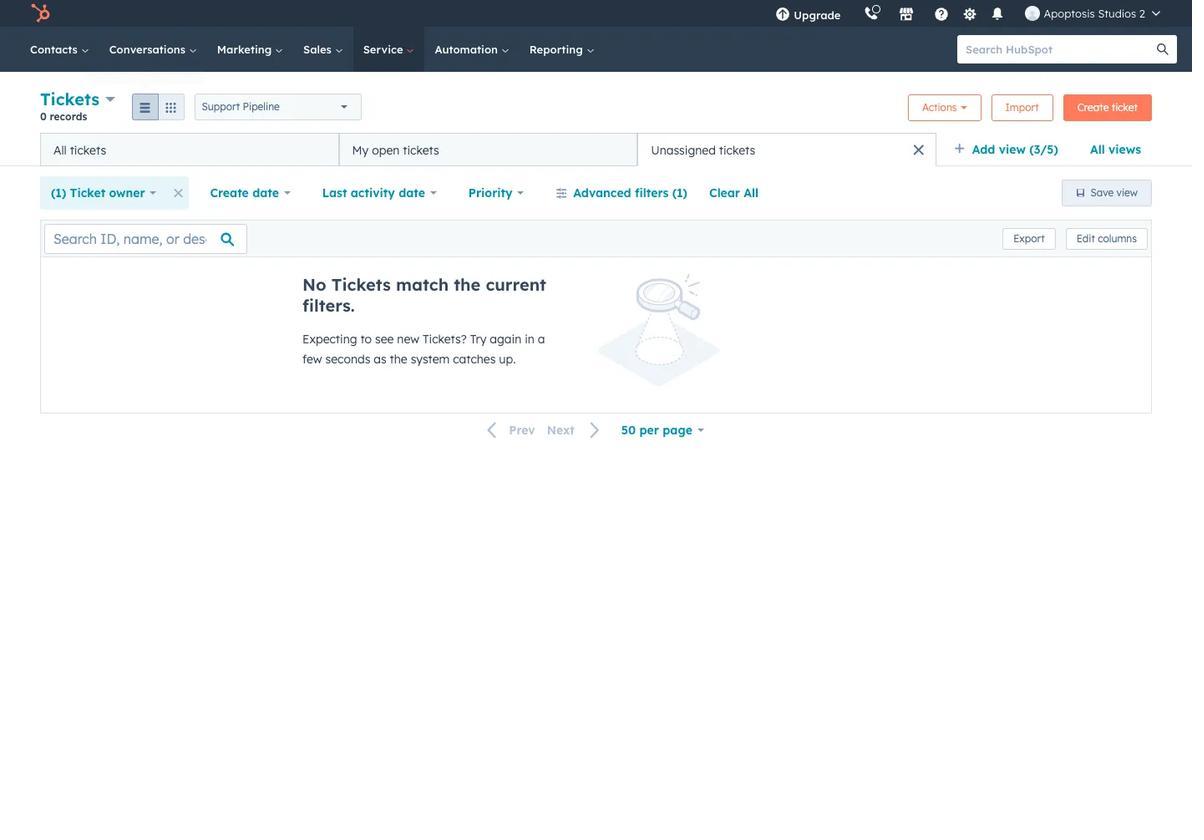 Task type: vqa. For each thing, say whether or not it's contained in the screenshot.
"need"
no



Task type: locate. For each thing, give the bounding box(es) containing it.
support pipeline button
[[194, 93, 362, 120]]

the right match
[[454, 274, 481, 295]]

view inside popup button
[[1000, 142, 1027, 157]]

tickets?
[[423, 332, 467, 347]]

group
[[132, 93, 184, 120]]

in
[[525, 332, 535, 347]]

1 vertical spatial the
[[390, 352, 408, 367]]

(1) left ticket
[[51, 186, 66, 201]]

advanced
[[574, 186, 632, 201]]

2 horizontal spatial tickets
[[720, 143, 756, 158]]

all tickets
[[54, 143, 106, 158]]

all right 'clear' in the right of the page
[[744, 186, 759, 201]]

marketing
[[217, 43, 275, 56]]

(1) ticket owner
[[51, 186, 145, 201]]

all left views
[[1091, 142, 1106, 157]]

1 horizontal spatial date
[[399, 186, 425, 201]]

add view (3/5)
[[973, 142, 1059, 157]]

1 horizontal spatial (1)
[[673, 186, 688, 201]]

records
[[50, 110, 87, 123]]

1 horizontal spatial view
[[1117, 186, 1139, 199]]

apoptosis studios 2 button
[[1016, 0, 1171, 27]]

all for all tickets
[[54, 143, 67, 158]]

date
[[253, 186, 279, 201], [399, 186, 425, 201]]

ticket
[[70, 186, 105, 201]]

all
[[1091, 142, 1106, 157], [54, 143, 67, 158], [744, 186, 759, 201]]

tickets right open
[[403, 143, 440, 158]]

all views
[[1091, 142, 1142, 157]]

export button
[[1003, 228, 1056, 250]]

menu
[[764, 0, 1173, 27]]

2 horizontal spatial all
[[1091, 142, 1106, 157]]

create down all tickets "button"
[[210, 186, 249, 201]]

1 horizontal spatial all
[[744, 186, 759, 201]]

all inside "button"
[[54, 143, 67, 158]]

1 tickets from the left
[[70, 143, 106, 158]]

upgrade
[[794, 8, 841, 22]]

create date button
[[199, 176, 302, 210]]

advanced filters (1) button
[[545, 176, 699, 210]]

my
[[352, 143, 369, 158]]

2 tickets from the left
[[403, 143, 440, 158]]

1 horizontal spatial tickets
[[332, 274, 391, 295]]

50
[[622, 423, 636, 438]]

no
[[303, 274, 327, 295]]

0 vertical spatial tickets
[[40, 89, 100, 110]]

0 horizontal spatial create
[[210, 186, 249, 201]]

the inside no tickets match the current filters.
[[454, 274, 481, 295]]

ticket
[[1112, 101, 1139, 113]]

1 horizontal spatial tickets
[[403, 143, 440, 158]]

1 vertical spatial create
[[210, 186, 249, 201]]

clear all
[[710, 186, 759, 201]]

marketing link
[[207, 27, 293, 72]]

apoptosis
[[1045, 7, 1096, 20]]

1 (1) from the left
[[51, 186, 66, 201]]

create for create ticket
[[1078, 101, 1110, 113]]

2 date from the left
[[399, 186, 425, 201]]

create left ticket
[[1078, 101, 1110, 113]]

marketplaces image
[[900, 8, 915, 23]]

date right the activity
[[399, 186, 425, 201]]

0 horizontal spatial date
[[253, 186, 279, 201]]

views
[[1109, 142, 1142, 157]]

1 horizontal spatial the
[[454, 274, 481, 295]]

tickets up records
[[40, 89, 100, 110]]

tickets
[[70, 143, 106, 158], [403, 143, 440, 158], [720, 143, 756, 158]]

clear all button
[[699, 176, 770, 210]]

50 per page button
[[611, 414, 715, 447]]

filters.
[[303, 295, 355, 316]]

system
[[411, 352, 450, 367]]

view right add at top right
[[1000, 142, 1027, 157]]

50 per page
[[622, 423, 693, 438]]

0 horizontal spatial (1)
[[51, 186, 66, 201]]

the right as
[[390, 352, 408, 367]]

menu item
[[853, 0, 856, 27]]

0 horizontal spatial the
[[390, 352, 408, 367]]

date left last
[[253, 186, 279, 201]]

edit
[[1077, 232, 1096, 245]]

tickets down records
[[70, 143, 106, 158]]

1 vertical spatial view
[[1117, 186, 1139, 199]]

0 vertical spatial the
[[454, 274, 481, 295]]

(1) right filters
[[673, 186, 688, 201]]

2 (1) from the left
[[673, 186, 688, 201]]

tickets inside "button"
[[70, 143, 106, 158]]

create inside create date "popup button"
[[210, 186, 249, 201]]

add view (3/5) button
[[944, 133, 1080, 166]]

expecting
[[303, 332, 357, 347]]

search button
[[1149, 35, 1178, 64]]

view right save
[[1117, 186, 1139, 199]]

owner
[[109, 186, 145, 201]]

3 tickets from the left
[[720, 143, 756, 158]]

marketplaces button
[[890, 0, 925, 27]]

create date
[[210, 186, 279, 201]]

0 horizontal spatial view
[[1000, 142, 1027, 157]]

0 vertical spatial view
[[1000, 142, 1027, 157]]

date inside popup button
[[399, 186, 425, 201]]

reporting
[[530, 43, 586, 56]]

priority button
[[458, 176, 535, 210]]

import
[[1006, 101, 1040, 113]]

view inside button
[[1117, 186, 1139, 199]]

few
[[303, 352, 322, 367]]

0 horizontal spatial all
[[54, 143, 67, 158]]

tickets right no
[[332, 274, 391, 295]]

tickets button
[[40, 87, 115, 111]]

notifications button
[[984, 0, 1013, 27]]

no tickets match the current filters.
[[303, 274, 547, 316]]

tickets
[[40, 89, 100, 110], [332, 274, 391, 295]]

create inside create ticket button
[[1078, 101, 1110, 113]]

seconds
[[326, 352, 371, 367]]

save view button
[[1062, 180, 1153, 206]]

tara schultz image
[[1026, 6, 1041, 21]]

contacts
[[30, 43, 81, 56]]

save view
[[1091, 186, 1139, 199]]

1 date from the left
[[253, 186, 279, 201]]

0 horizontal spatial tickets
[[40, 89, 100, 110]]

settings image
[[963, 7, 978, 22]]

0 vertical spatial create
[[1078, 101, 1110, 113]]

current
[[486, 274, 547, 295]]

tickets up clear all button
[[720, 143, 756, 158]]

see
[[375, 332, 394, 347]]

1 horizontal spatial create
[[1078, 101, 1110, 113]]

1 vertical spatial tickets
[[332, 274, 391, 295]]

the
[[454, 274, 481, 295], [390, 352, 408, 367]]

calling icon image
[[865, 7, 880, 22]]

to
[[361, 332, 372, 347]]

settings link
[[960, 5, 981, 22]]

my open tickets
[[352, 143, 440, 158]]

new
[[397, 332, 420, 347]]

0 horizontal spatial tickets
[[70, 143, 106, 158]]

all down the 0 records
[[54, 143, 67, 158]]

activity
[[351, 186, 395, 201]]



Task type: describe. For each thing, give the bounding box(es) containing it.
reporting link
[[520, 27, 605, 72]]

all views link
[[1080, 133, 1153, 166]]

conversations link
[[99, 27, 207, 72]]

Search ID, name, or description search field
[[44, 224, 247, 254]]

0 records
[[40, 110, 87, 123]]

catches
[[453, 352, 496, 367]]

create ticket button
[[1064, 94, 1153, 121]]

calling icon button
[[858, 3, 887, 24]]

(3/5)
[[1030, 142, 1059, 157]]

tickets for all tickets
[[70, 143, 106, 158]]

again
[[490, 332, 522, 347]]

last
[[322, 186, 347, 201]]

hubspot image
[[30, 3, 50, 23]]

2
[[1140, 7, 1146, 20]]

create ticket
[[1078, 101, 1139, 113]]

tickets for unassigned tickets
[[720, 143, 756, 158]]

all inside button
[[744, 186, 759, 201]]

import button
[[992, 94, 1054, 121]]

last activity date button
[[312, 176, 448, 210]]

notifications image
[[991, 8, 1006, 23]]

apoptosis studios 2
[[1045, 7, 1146, 20]]

priority
[[469, 186, 513, 201]]

conversations
[[109, 43, 189, 56]]

add
[[973, 142, 996, 157]]

the inside expecting to see new tickets? try again in a few seconds as the system catches up.
[[390, 352, 408, 367]]

sales
[[304, 43, 335, 56]]

0
[[40, 110, 47, 123]]

pagination navigation
[[478, 420, 611, 442]]

menu containing apoptosis studios 2
[[764, 0, 1173, 27]]

columns
[[1099, 232, 1138, 245]]

create for create date
[[210, 186, 249, 201]]

next
[[547, 423, 575, 438]]

sales link
[[293, 27, 353, 72]]

pipeline
[[243, 100, 280, 112]]

prev button
[[478, 420, 541, 442]]

page
[[663, 423, 693, 438]]

expecting to see new tickets? try again in a few seconds as the system catches up.
[[303, 332, 545, 367]]

view for save
[[1117, 186, 1139, 199]]

my open tickets button
[[339, 133, 638, 166]]

tickets inside popup button
[[40, 89, 100, 110]]

last activity date
[[322, 186, 425, 201]]

a
[[538, 332, 545, 347]]

search image
[[1158, 43, 1170, 55]]

all for all views
[[1091, 142, 1106, 157]]

unassigned tickets button
[[638, 133, 937, 166]]

tickets inside no tickets match the current filters.
[[332, 274, 391, 295]]

clear
[[710, 186, 741, 201]]

help image
[[935, 8, 950, 23]]

(1) inside popup button
[[51, 186, 66, 201]]

as
[[374, 352, 387, 367]]

service link
[[353, 27, 425, 72]]

(1) ticket owner button
[[40, 176, 168, 210]]

group inside tickets 'banner'
[[132, 93, 184, 120]]

service
[[363, 43, 407, 56]]

help button
[[928, 0, 957, 27]]

edit columns
[[1077, 232, 1138, 245]]

try
[[470, 332, 487, 347]]

actions button
[[909, 94, 982, 121]]

automation
[[435, 43, 501, 56]]

edit columns button
[[1066, 228, 1149, 250]]

save
[[1091, 186, 1115, 199]]

date inside "popup button"
[[253, 186, 279, 201]]

open
[[372, 143, 400, 158]]

match
[[396, 274, 449, 295]]

view for add
[[1000, 142, 1027, 157]]

support
[[202, 100, 240, 112]]

advanced filters (1)
[[574, 186, 688, 201]]

hubspot link
[[20, 3, 63, 23]]

studios
[[1099, 7, 1137, 20]]

prev
[[509, 423, 536, 438]]

unassigned tickets
[[651, 143, 756, 158]]

upgrade image
[[776, 8, 791, 23]]

export
[[1014, 232, 1046, 245]]

filters
[[635, 186, 669, 201]]

Search HubSpot search field
[[958, 35, 1163, 64]]

per
[[640, 423, 660, 438]]

up.
[[499, 352, 516, 367]]

tickets banner
[[40, 87, 1153, 133]]

contacts link
[[20, 27, 99, 72]]

next button
[[541, 420, 611, 442]]

all tickets button
[[40, 133, 339, 166]]

(1) inside button
[[673, 186, 688, 201]]

automation link
[[425, 27, 520, 72]]



